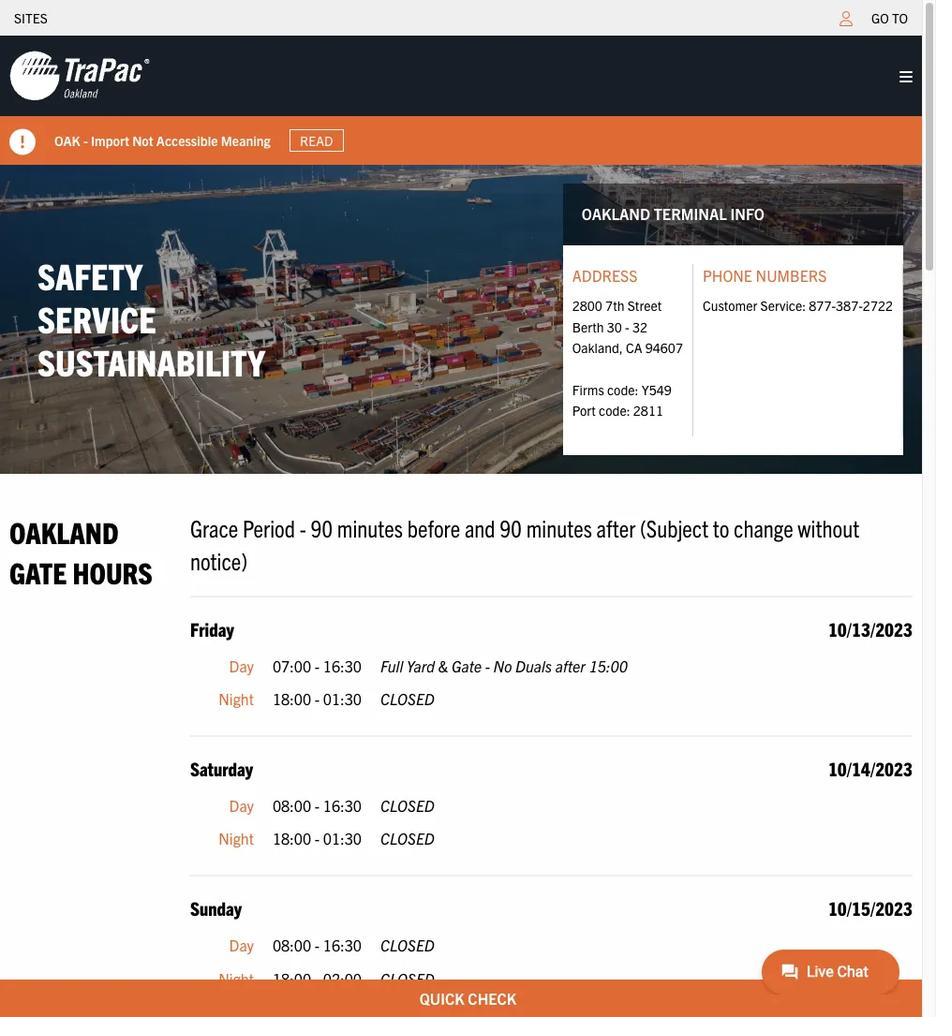 Task type: locate. For each thing, give the bounding box(es) containing it.
2722
[[863, 297, 893, 314]]

18:00
[[273, 690, 311, 709], [273, 830, 311, 848], [273, 970, 311, 988]]

gate
[[9, 554, 67, 590], [452, 657, 482, 675]]

light image
[[840, 11, 853, 26]]

go
[[872, 9, 889, 26]]

period
[[243, 512, 295, 542]]

90 right and
[[500, 512, 522, 542]]

gate right &
[[452, 657, 482, 675]]

0 horizontal spatial minutes
[[337, 512, 403, 542]]

oak
[[54, 132, 80, 149]]

minutes right and
[[526, 512, 592, 542]]

night down sunday
[[219, 970, 254, 988]]

2 day from the top
[[229, 796, 254, 815]]

2 18:00 from the top
[[273, 830, 311, 848]]

1 horizontal spatial oakland
[[582, 204, 650, 223]]

street
[[628, 297, 662, 314]]

customer
[[703, 297, 758, 314]]

quick check
[[420, 990, 517, 1008]]

08:00 - 16:30
[[273, 796, 362, 815], [273, 936, 362, 955]]

94607
[[645, 339, 683, 356]]

y549
[[642, 381, 672, 398]]

code: right port
[[599, 402, 630, 419]]

oakland inside oakland gate hours
[[9, 513, 119, 550]]

night for friday
[[219, 690, 254, 709]]

0 vertical spatial gate
[[9, 554, 67, 590]]

3 closed from the top
[[381, 830, 435, 848]]

0 vertical spatial after
[[597, 512, 636, 542]]

1 horizontal spatial after
[[597, 512, 636, 542]]

2 minutes from the left
[[526, 512, 592, 542]]

2 vertical spatial night
[[219, 970, 254, 988]]

18:00 - 01:30 for friday
[[273, 690, 362, 709]]

2 vertical spatial day
[[229, 936, 254, 955]]

1 night from the top
[[219, 690, 254, 709]]

1 08:00 - 16:30 from the top
[[273, 796, 362, 815]]

day
[[229, 657, 254, 675], [229, 796, 254, 815], [229, 936, 254, 955]]

0 horizontal spatial after
[[556, 657, 586, 675]]

firms code:  y549 port code:  2811
[[572, 381, 672, 419]]

1 horizontal spatial gate
[[452, 657, 482, 675]]

16:30 for saturday
[[323, 796, 362, 815]]

grace
[[190, 512, 238, 542]]

1 18:00 from the top
[[273, 690, 311, 709]]

90 right period
[[311, 512, 333, 542]]

closed
[[381, 690, 435, 709], [381, 796, 435, 815], [381, 830, 435, 848], [381, 936, 435, 955], [381, 970, 435, 988]]

oakland up address on the right top of the page
[[582, 204, 650, 223]]

2 16:30 from the top
[[323, 796, 362, 815]]

1 day from the top
[[229, 657, 254, 675]]

oakland
[[582, 204, 650, 223], [9, 513, 119, 550]]

code: up the 2811
[[607, 381, 639, 398]]

night up the saturday
[[219, 690, 254, 709]]

saturday
[[190, 757, 253, 780]]

sites
[[14, 9, 48, 26]]

2 vertical spatial 16:30
[[323, 936, 362, 955]]

service
[[37, 296, 156, 341]]

minutes
[[337, 512, 403, 542], [526, 512, 592, 542]]

day for sunday
[[229, 936, 254, 955]]

16:30
[[323, 657, 362, 675], [323, 796, 362, 815], [323, 936, 362, 955]]

0 vertical spatial 08:00 - 16:30
[[273, 796, 362, 815]]

0 horizontal spatial 90
[[311, 512, 333, 542]]

minutes left before
[[337, 512, 403, 542]]

32
[[633, 318, 648, 335]]

phone
[[703, 266, 752, 285]]

0 horizontal spatial gate
[[9, 554, 67, 590]]

1 vertical spatial 08:00 - 16:30
[[273, 936, 362, 955]]

1 vertical spatial 16:30
[[323, 796, 362, 815]]

08:00
[[273, 796, 311, 815], [273, 936, 311, 955]]

1 vertical spatial after
[[556, 657, 586, 675]]

1 horizontal spatial minutes
[[526, 512, 592, 542]]

safety service sustainability
[[37, 253, 265, 384]]

1 08:00 from the top
[[273, 796, 311, 815]]

01:30
[[323, 690, 362, 709], [323, 830, 362, 848]]

after
[[597, 512, 636, 542], [556, 657, 586, 675]]

import
[[91, 132, 129, 149]]

grace period - 90 minutes before and 90 minutes after (subject to change without notice)
[[190, 512, 860, 575]]

- inside banner
[[83, 132, 88, 149]]

1 vertical spatial night
[[219, 830, 254, 848]]

1 vertical spatial 01:30
[[323, 830, 362, 848]]

after right "duals"
[[556, 657, 586, 675]]

02:00
[[323, 970, 362, 988]]

read link
[[289, 129, 344, 152]]

01:30 for saturday
[[323, 830, 362, 848]]

day down friday
[[229, 657, 254, 675]]

and
[[465, 512, 495, 542]]

solid image
[[900, 69, 913, 84]]

0 vertical spatial day
[[229, 657, 254, 675]]

not
[[132, 132, 153, 149]]

90
[[311, 512, 333, 542], [500, 512, 522, 542]]

change
[[734, 512, 794, 542]]

0 vertical spatial code:
[[607, 381, 639, 398]]

0 vertical spatial 18:00
[[273, 690, 311, 709]]

0 vertical spatial 18:00 - 01:30
[[273, 690, 362, 709]]

0 vertical spatial 01:30
[[323, 690, 362, 709]]

0 vertical spatial night
[[219, 690, 254, 709]]

0 horizontal spatial oakland
[[9, 513, 119, 550]]

banner
[[0, 36, 936, 165]]

18:00 - 01:30
[[273, 690, 362, 709], [273, 830, 362, 848]]

friday
[[190, 617, 234, 641]]

0 vertical spatial oakland
[[582, 204, 650, 223]]

1 horizontal spatial 90
[[500, 512, 522, 542]]

code:
[[607, 381, 639, 398], [599, 402, 630, 419]]

2 08:00 from the top
[[273, 936, 311, 955]]

go to
[[872, 9, 908, 26]]

08:00 - 16:30 for saturday
[[273, 796, 362, 815]]

3 18:00 from the top
[[273, 970, 311, 988]]

3 16:30 from the top
[[323, 936, 362, 955]]

1 closed from the top
[[381, 690, 435, 709]]

closed for friday
[[381, 690, 435, 709]]

sustainability
[[37, 339, 265, 384]]

1 vertical spatial day
[[229, 796, 254, 815]]

15:00
[[589, 657, 628, 675]]

2811
[[633, 402, 663, 419]]

-
[[83, 132, 88, 149], [625, 318, 630, 335], [300, 512, 306, 542], [315, 657, 320, 675], [485, 657, 490, 675], [315, 690, 320, 709], [315, 796, 320, 815], [315, 830, 320, 848], [315, 936, 320, 955], [315, 970, 320, 988]]

5 closed from the top
[[381, 970, 435, 988]]

day down sunday
[[229, 936, 254, 955]]

2 01:30 from the top
[[323, 830, 362, 848]]

18:00 for saturday
[[273, 830, 311, 848]]

1 18:00 - 01:30 from the top
[[273, 690, 362, 709]]

day down the saturday
[[229, 796, 254, 815]]

gate left hours
[[9, 554, 67, 590]]

1 16:30 from the top
[[323, 657, 362, 675]]

18:00 for sunday
[[273, 970, 311, 988]]

firms
[[572, 381, 604, 398]]

night
[[219, 690, 254, 709], [219, 830, 254, 848], [219, 970, 254, 988]]

08:00 for sunday
[[273, 936, 311, 955]]

1 vertical spatial 08:00
[[273, 936, 311, 955]]

0 vertical spatial 16:30
[[323, 657, 362, 675]]

after inside grace period - 90 minutes before and 90 minutes after (subject to change without notice)
[[597, 512, 636, 542]]

1 01:30 from the top
[[323, 690, 362, 709]]

1 vertical spatial 18:00
[[273, 830, 311, 848]]

night down the saturday
[[219, 830, 254, 848]]

3 night from the top
[[219, 970, 254, 988]]

terminal
[[654, 204, 727, 223]]

2 vertical spatial 18:00
[[273, 970, 311, 988]]

1 vertical spatial 18:00 - 01:30
[[273, 830, 362, 848]]

2 18:00 - 01:30 from the top
[[273, 830, 362, 848]]

2 night from the top
[[219, 830, 254, 848]]

0 vertical spatial 08:00
[[273, 796, 311, 815]]

yard
[[407, 657, 435, 675]]

2 08:00 - 16:30 from the top
[[273, 936, 362, 955]]

after left (subject
[[597, 512, 636, 542]]

3 day from the top
[[229, 936, 254, 955]]

oakland up hours
[[9, 513, 119, 550]]

customer service: 877-387-2722
[[703, 297, 893, 314]]

1 vertical spatial oakland
[[9, 513, 119, 550]]

closed for sunday
[[381, 970, 435, 988]]

night for saturday
[[219, 830, 254, 848]]

without
[[798, 512, 860, 542]]

2 closed from the top
[[381, 796, 435, 815]]

oakland for gate
[[9, 513, 119, 550]]

07:00
[[273, 657, 311, 675]]



Task type: vqa. For each thing, say whether or not it's contained in the screenshot.
second | from the left
no



Task type: describe. For each thing, give the bounding box(es) containing it.
read
[[300, 132, 333, 149]]

01:30 for friday
[[323, 690, 362, 709]]

address
[[572, 266, 638, 285]]

banner containing oak - import not accessible meaning
[[0, 36, 936, 165]]

7th
[[606, 297, 625, 314]]

full yard & gate - no duals after 15:00
[[381, 657, 628, 675]]

(subject
[[640, 512, 709, 542]]

to
[[892, 9, 908, 26]]

oakland,
[[572, 339, 623, 356]]

10/13/2023
[[828, 617, 913, 641]]

info
[[731, 204, 765, 223]]

oakland terminal info
[[582, 204, 765, 223]]

oakland gate hours
[[9, 513, 153, 590]]

meaning
[[221, 132, 270, 149]]

16:30 for sunday
[[323, 936, 362, 955]]

1 90 from the left
[[311, 512, 333, 542]]

4 closed from the top
[[381, 936, 435, 955]]

numbers
[[756, 266, 827, 285]]

oakland for terminal
[[582, 204, 650, 223]]

quick
[[420, 990, 465, 1008]]

full
[[381, 657, 403, 675]]

10/14/2023
[[828, 757, 913, 780]]

service:
[[761, 297, 806, 314]]

18:00 - 02:00
[[273, 970, 362, 988]]

ca
[[626, 339, 642, 356]]

1 vertical spatial code:
[[599, 402, 630, 419]]

07:00 - 16:30
[[273, 657, 362, 675]]

oak - import not accessible meaning
[[54, 132, 270, 149]]

before
[[407, 512, 460, 542]]

1 minutes from the left
[[337, 512, 403, 542]]

2800 7th street berth 30 - 32 oakland, ca 94607
[[572, 297, 683, 356]]

18:00 for friday
[[273, 690, 311, 709]]

- inside grace period - 90 minutes before and 90 minutes after (subject to change without notice)
[[300, 512, 306, 542]]

solid image
[[9, 129, 36, 156]]

1 vertical spatial gate
[[452, 657, 482, 675]]

berth
[[572, 318, 604, 335]]

08:00 for saturday
[[273, 796, 311, 815]]

877-
[[809, 297, 836, 314]]

08:00 - 16:30 for sunday
[[273, 936, 362, 955]]

gate inside oakland gate hours
[[9, 554, 67, 590]]

to
[[713, 512, 730, 542]]

night for sunday
[[219, 970, 254, 988]]

2800
[[572, 297, 603, 314]]

oakland image
[[9, 50, 150, 102]]

check
[[468, 990, 517, 1008]]

10/15/2023
[[828, 897, 913, 920]]

2 90 from the left
[[500, 512, 522, 542]]

closed for saturday
[[381, 830, 435, 848]]

30
[[607, 318, 622, 335]]

18:00 - 01:30 for saturday
[[273, 830, 362, 848]]

hours
[[73, 554, 153, 590]]

phone numbers
[[703, 266, 827, 285]]

sunday
[[190, 897, 242, 920]]

day for saturday
[[229, 796, 254, 815]]

safety
[[37, 253, 143, 298]]

- inside 2800 7th street berth 30 - 32 oakland, ca 94607
[[625, 318, 630, 335]]

day for friday
[[229, 657, 254, 675]]

notice)
[[190, 545, 248, 575]]

387-
[[836, 297, 863, 314]]

&
[[438, 657, 448, 675]]

quick check link
[[0, 980, 936, 1018]]

16:30 for friday
[[323, 657, 362, 675]]

port
[[572, 402, 596, 419]]

accessible
[[156, 132, 218, 149]]

duals
[[515, 657, 552, 675]]

no
[[494, 657, 512, 675]]



